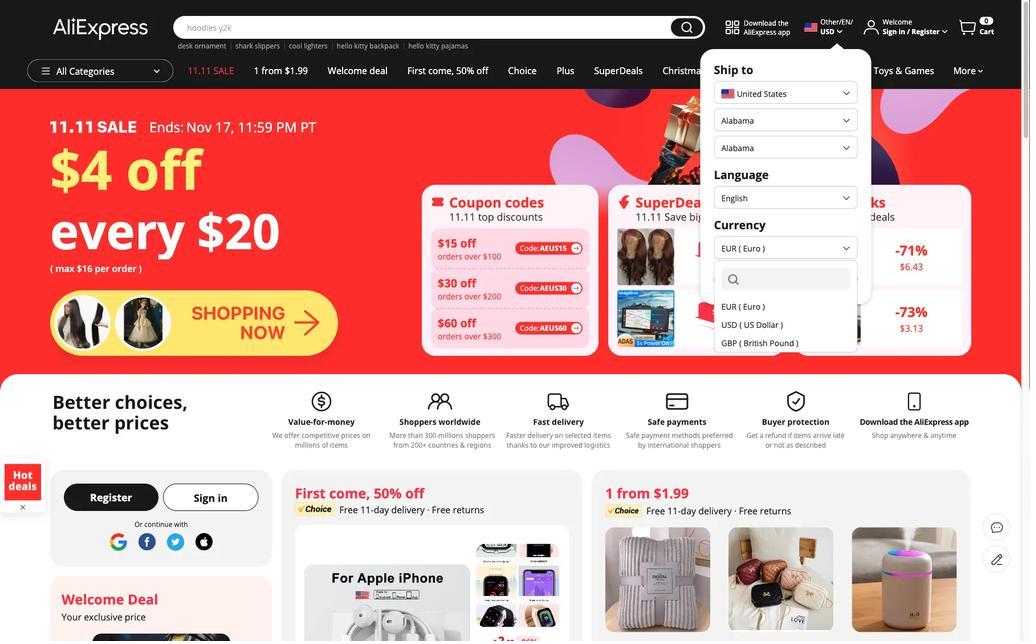 Task type: locate. For each thing, give the bounding box(es) containing it.
1 vertical spatial from
[[617, 484, 651, 502]]

off for $15 off orders over $100
[[461, 235, 476, 251]]

0 vertical spatial come,
[[428, 64, 454, 77]]

coupon codes
[[449, 193, 544, 211]]

$16
[[77, 262, 92, 275]]

1 kitty from the left
[[354, 41, 368, 50]]

0 vertical spatial code:
[[520, 243, 540, 253]]

/ right other/
[[851, 17, 854, 26]]

other/ en /
[[821, 17, 854, 26]]

1 code: from the top
[[520, 243, 540, 253]]

kitty
[[354, 41, 368, 50], [426, 41, 440, 50]]

welcome inside welcome deal your exclusive price
[[62, 590, 124, 608]]

eur down 'currency'
[[722, 243, 737, 254]]

( left the max
[[50, 262, 53, 275]]

-71% $6.43
[[896, 241, 928, 273]]

1 vertical spatial first come, 50% off
[[295, 484, 425, 502]]

$100
[[483, 251, 502, 262]]

code: left the aeus15
[[520, 243, 540, 253]]

eur
[[722, 243, 737, 254], [722, 301, 737, 312]]

pound
[[770, 337, 795, 348]]

0 vertical spatial eur ( euro )
[[722, 243, 765, 254]]

deals
[[870, 209, 895, 223]]

usb cool mist sprayer portable 300ml electric air humidifier aroma oil diffuser with colorful night light for home car image
[[852, 527, 957, 632]]

free 11-day delivery · free returns
[[340, 504, 484, 516], [647, 505, 792, 517]]

0 horizontal spatial $1.99
[[285, 64, 308, 77]]

( right $57.84
[[739, 301, 741, 312]]

kitty down hoodies y2k text box
[[426, 41, 440, 50]]

1 vertical spatial $1.99
[[654, 484, 689, 502]]

over inside $60 off orders over $300
[[465, 331, 481, 341]]

1 hello from the left
[[337, 41, 353, 50]]

- inside the -73% $3.13
[[896, 303, 900, 321]]

2 alabama from the top
[[722, 142, 755, 153]]

desk ornament
[[178, 41, 226, 50]]

2 kitty from the left
[[426, 41, 440, 50]]

2 hello from the left
[[409, 41, 424, 50]]

orders up $60
[[438, 291, 463, 302]]

eur ( euro ) down 'currency'
[[722, 243, 765, 254]]

0 horizontal spatial sign
[[194, 491, 215, 505]]

1 orders from the top
[[438, 251, 463, 262]]

11- for $1.99
[[668, 505, 681, 517]]

over inside $15 off orders over $100
[[465, 251, 481, 262]]

sign for sign in
[[194, 491, 215, 505]]

delivery
[[392, 504, 425, 516], [699, 505, 732, 517]]

( right '$34.22' in the top of the page
[[739, 243, 741, 254]]

to
[[742, 62, 754, 77]]

price
[[125, 611, 146, 623]]

1 horizontal spatial returns
[[760, 505, 792, 517]]

aeus15
[[540, 243, 567, 253]]

shark slippers
[[236, 41, 280, 50]]

0 vertical spatial orders
[[438, 251, 463, 262]]

2 horizontal spatial icon image
[[804, 195, 818, 209]]

orders left $300
[[438, 331, 463, 341]]

$6.43
[[900, 261, 924, 273]]

1 horizontal spatial delivery
[[699, 505, 732, 517]]

orders inside $15 off orders over $100
[[438, 251, 463, 262]]

1 vertical spatial sign
[[194, 491, 215, 505]]

welcome deal link
[[318, 59, 398, 82]]

alabama up language
[[722, 142, 755, 153]]

choice image
[[295, 502, 335, 516]]

1 horizontal spatial usd
[[821, 26, 835, 36]]

1 horizontal spatial day
[[681, 505, 696, 517]]

0 vertical spatial usd
[[821, 26, 835, 36]]

11.11 for coupon codes
[[449, 209, 476, 223]]

furniture
[[726, 64, 765, 77]]

every $20 ( max $16 per order )
[[50, 197, 280, 275]]

1 horizontal spatial from
[[617, 484, 651, 502]]

sign in
[[194, 491, 228, 505]]

over left $300
[[465, 331, 481, 341]]

day
[[374, 504, 389, 516], [681, 505, 696, 517]]

11.11 sale
[[188, 64, 234, 77]]

1 horizontal spatial welcome
[[328, 64, 367, 77]]

over
[[465, 251, 481, 262], [465, 291, 481, 302], [465, 331, 481, 341]]

slippers
[[255, 41, 280, 50]]

hello kitty backpack link
[[337, 41, 399, 50]]

1 horizontal spatial ·
[[735, 505, 737, 517]]

hello down hoodies y2k text box
[[409, 41, 424, 50]]

2 over from the top
[[465, 291, 481, 302]]

register
[[912, 26, 940, 36], [90, 490, 132, 504]]

1 horizontal spatial icon image
[[618, 195, 631, 209]]

code: left aeus60
[[520, 323, 540, 333]]

orders
[[438, 251, 463, 262], [438, 291, 463, 302], [438, 331, 463, 341]]

11.11 top discounts
[[449, 209, 543, 223]]

$3.13
[[900, 322, 924, 334]]

0 horizontal spatial register
[[90, 490, 132, 504]]

0 horizontal spatial from
[[262, 64, 282, 77]]

1 vertical spatial -
[[896, 303, 900, 321]]

0 vertical spatial from
[[262, 64, 282, 77]]

· for 1 from $1.99
[[735, 505, 737, 517]]

1 horizontal spatial in
[[899, 26, 906, 36]]

aeus60
[[540, 323, 567, 333]]

2 eur ( euro ) from the top
[[722, 301, 765, 312]]

exclusive
[[84, 611, 122, 623]]

0 horizontal spatial /
[[851, 17, 854, 26]]

code: for $60 off
[[520, 323, 540, 333]]

hello up welcome deal
[[337, 41, 353, 50]]

1 horizontal spatial kitty
[[426, 41, 440, 50]]

off inside $60 off orders over $300
[[461, 315, 476, 331]]

1 vertical spatial welcome
[[328, 64, 367, 77]]

kitty left backpack
[[354, 41, 368, 50]]

0 vertical spatial register
[[912, 26, 940, 36]]

1 over from the top
[[465, 251, 481, 262]]

1 horizontal spatial sign
[[883, 26, 897, 36]]

0 vertical spatial first
[[408, 64, 426, 77]]

0 vertical spatial -
[[896, 241, 900, 259]]

free
[[340, 504, 358, 516], [432, 504, 451, 516], [647, 505, 665, 517], [739, 505, 758, 517]]

0 horizontal spatial icon image
[[431, 195, 445, 209]]

0 horizontal spatial ·
[[427, 504, 430, 516]]

welcome up exclusive
[[62, 590, 124, 608]]

returns for 1 from $1.99
[[760, 505, 792, 517]]

11.11 save big
[[636, 209, 704, 223]]

product image image
[[618, 228, 675, 285], [804, 228, 861, 285], [618, 290, 675, 347], [804, 290, 861, 347]]

over inside $30 off orders over $200
[[465, 291, 481, 302]]

returns for first come, 50% off
[[453, 504, 484, 516]]

alabama
[[722, 115, 755, 126], [722, 142, 755, 153]]

euro down 'currency'
[[743, 243, 761, 254]]

0 horizontal spatial delivery
[[392, 504, 425, 516]]

1 - from the top
[[896, 241, 900, 259]]

code:
[[520, 243, 540, 253], [520, 283, 540, 293], [520, 323, 540, 333]]

returns
[[453, 504, 484, 516], [760, 505, 792, 517]]

11.11 left sale
[[188, 64, 211, 77]]

( right gbp
[[740, 337, 742, 348]]

2 icon image from the left
[[618, 195, 631, 209]]

0 horizontal spatial day
[[374, 504, 389, 516]]

eur up usd ( us dollar )
[[722, 301, 737, 312]]

off for $4 off
[[126, 132, 202, 206]]

come,
[[428, 64, 454, 77], [329, 484, 370, 502]]

eur ( euro ) up us
[[722, 301, 765, 312]]

top left deals
[[851, 209, 867, 223]]

orders inside $30 off orders over $200
[[438, 291, 463, 302]]

shark slippers link
[[236, 41, 280, 50]]

off for $30 off orders over $200
[[461, 275, 476, 291]]

/ for en
[[851, 17, 854, 26]]

first
[[408, 64, 426, 77], [295, 484, 326, 502]]

usd for usd
[[821, 26, 835, 36]]

/
[[851, 17, 854, 26], [908, 26, 910, 36]]

superdeals
[[595, 64, 643, 77], [636, 193, 713, 211]]

christmas link
[[653, 59, 716, 82]]

1 vertical spatial 1
[[606, 484, 614, 502]]

cool lighters
[[289, 41, 328, 50]]

furniture link
[[716, 59, 775, 82]]

1 vertical spatial euro
[[743, 301, 761, 312]]

11.11 left picks
[[822, 209, 849, 223]]

over left $100
[[465, 251, 481, 262]]

1 top from the left
[[478, 209, 494, 223]]

1 vertical spatial 50%
[[374, 484, 402, 502]]

alabama down 'united'
[[722, 115, 755, 126]]

2 vertical spatial over
[[465, 331, 481, 341]]

2 - from the top
[[896, 303, 900, 321]]

top for coupon
[[478, 209, 494, 223]]

1 horizontal spatial 50%
[[456, 64, 474, 77]]

delivery for $1.99
[[699, 505, 732, 517]]

welcome
[[883, 17, 913, 26], [328, 64, 367, 77], [62, 590, 124, 608]]

all
[[56, 65, 67, 77]]

icon image
[[431, 195, 445, 209], [618, 195, 631, 209], [804, 195, 818, 209]]

sale
[[214, 64, 234, 77]]

top left the discounts
[[478, 209, 494, 223]]

$60 off orders over $300
[[438, 315, 502, 341]]

0 horizontal spatial usd
[[722, 319, 738, 330]]

order
[[112, 262, 137, 275]]

over left $200
[[465, 291, 481, 302]]

icon image for top picks
[[804, 195, 818, 209]]

off
[[477, 64, 489, 77], [126, 132, 202, 206], [461, 235, 476, 251], [461, 275, 476, 291], [461, 315, 476, 331], [405, 484, 425, 502]]

desk ornament link
[[178, 41, 226, 50]]

0 vertical spatial alabama
[[722, 115, 755, 126]]

1 vertical spatial register
[[90, 490, 132, 504]]

11.11 up $15
[[449, 209, 476, 223]]

day for $1.99
[[681, 505, 696, 517]]

aeus30
[[540, 283, 567, 293]]

welcome up &
[[883, 17, 913, 26]]

-
[[896, 241, 900, 259], [896, 303, 900, 321]]

· for first come, 50% off
[[427, 504, 430, 516]]

code: left aeus30
[[520, 283, 540, 293]]

1 horizontal spatial register
[[912, 26, 940, 36]]

off inside $30 off orders over $200
[[461, 275, 476, 291]]

deal
[[128, 590, 158, 608]]

3 code: from the top
[[520, 323, 540, 333]]

1 vertical spatial alabama
[[722, 142, 755, 153]]

0 horizontal spatial 11-
[[361, 504, 374, 516]]

over for $15 off
[[465, 251, 481, 262]]

1 eur ( euro ) from the top
[[722, 243, 765, 254]]

1 horizontal spatial /
[[908, 26, 910, 36]]

70x100cm milk velvet blanket, bed sheet, blanket, single dormitory, student coral velvet air conditioning, nap blanket, sofa image
[[606, 527, 711, 632]]

1 vertical spatial over
[[465, 291, 481, 302]]

free 11-day delivery · free returns for $1.99
[[647, 505, 792, 517]]

usd ( us dollar )
[[722, 319, 783, 330]]

icon image for superdeals
[[618, 195, 631, 209]]

1 horizontal spatial come,
[[428, 64, 454, 77]]

0 horizontal spatial free 11-day delivery · free returns
[[340, 504, 484, 516]]

0 vertical spatial 1 from $1.99
[[254, 64, 308, 77]]

(
[[739, 243, 741, 254], [50, 262, 53, 275], [739, 301, 741, 312], [740, 319, 742, 330], [740, 337, 742, 348]]

None field
[[722, 268, 851, 290]]

euro
[[743, 243, 761, 254], [743, 301, 761, 312]]

$34.22
[[713, 245, 738, 255]]

1 horizontal spatial top
[[851, 209, 867, 223]]

orders for $15
[[438, 251, 463, 262]]

2 vertical spatial welcome
[[62, 590, 124, 608]]

0 vertical spatial in
[[899, 26, 906, 36]]

2 top from the left
[[851, 209, 867, 223]]

0 vertical spatial welcome
[[883, 17, 913, 26]]

2022 new fashion female shoulder bag rhombus embroidered solid color chain women shoulder crossbody casual trendy phone bag image
[[729, 527, 834, 632]]

2 horizontal spatial welcome
[[883, 17, 913, 26]]

3 orders from the top
[[438, 331, 463, 341]]

0 vertical spatial sign
[[883, 26, 897, 36]]

- inside -71% $6.43
[[896, 241, 900, 259]]

1 horizontal spatial hello
[[409, 41, 424, 50]]

currency
[[714, 217, 766, 232]]

0 horizontal spatial 1 from $1.99
[[254, 64, 308, 77]]

1 horizontal spatial 1 from $1.99
[[606, 484, 689, 502]]

11-
[[361, 504, 374, 516], [668, 505, 681, 517]]

1 vertical spatial first
[[295, 484, 326, 502]]

all categories
[[56, 65, 114, 77]]

0 vertical spatial over
[[465, 251, 481, 262]]

1
[[254, 64, 259, 77], [606, 484, 614, 502]]

3 over from the top
[[465, 331, 481, 341]]

1 alabama from the top
[[722, 115, 755, 126]]

orders up $30
[[438, 251, 463, 262]]

0 horizontal spatial 1
[[254, 64, 259, 77]]

0 horizontal spatial hello
[[337, 41, 353, 50]]

11.11 left save
[[636, 209, 662, 223]]

1 horizontal spatial 1
[[606, 484, 614, 502]]

3 icon image from the left
[[804, 195, 818, 209]]

2 vertical spatial code:
[[520, 323, 540, 333]]

0 horizontal spatial come,
[[329, 484, 370, 502]]

first come, 50% off
[[408, 64, 489, 77], [295, 484, 425, 502]]

2 vertical spatial orders
[[438, 331, 463, 341]]

usd down $57.84
[[722, 319, 738, 330]]

1 horizontal spatial 11-
[[668, 505, 681, 517]]

0 horizontal spatial kitty
[[354, 41, 368, 50]]

0 horizontal spatial welcome
[[62, 590, 124, 608]]

1 vertical spatial usd
[[722, 319, 738, 330]]

0 horizontal spatial first
[[295, 484, 326, 502]]

1 horizontal spatial free 11-day delivery · free returns
[[647, 505, 792, 517]]

0 vertical spatial 1
[[254, 64, 259, 77]]

orders for $60
[[438, 331, 463, 341]]

2 code: from the top
[[520, 283, 540, 293]]

1 vertical spatial code:
[[520, 283, 540, 293]]

usd left the en
[[821, 26, 835, 36]]

1 vertical spatial in
[[218, 491, 228, 505]]

hello for hello kitty pajamas
[[409, 41, 424, 50]]

11.11 top deals
[[822, 209, 895, 223]]

off inside $15 off orders over $100
[[461, 235, 476, 251]]

1 icon image from the left
[[431, 195, 445, 209]]

None button
[[671, 18, 703, 37]]

2 orders from the top
[[438, 291, 463, 302]]

0 vertical spatial eur
[[722, 243, 737, 254]]

0 horizontal spatial returns
[[453, 504, 484, 516]]

1 vertical spatial eur
[[722, 301, 737, 312]]

from
[[262, 64, 282, 77], [617, 484, 651, 502]]

code: for $15 off
[[520, 243, 540, 253]]

welcome left deal
[[328, 64, 367, 77]]

euro up usd ( us dollar )
[[743, 301, 761, 312]]

0 horizontal spatial top
[[478, 209, 494, 223]]

0 horizontal spatial in
[[218, 491, 228, 505]]

0 vertical spatial euro
[[743, 243, 761, 254]]

1 vertical spatial eur ( euro )
[[722, 301, 765, 312]]

/ up toys & games
[[908, 26, 910, 36]]

1 vertical spatial orders
[[438, 291, 463, 302]]

pt
[[301, 117, 316, 136]]

) right order
[[139, 262, 142, 275]]

$57.84
[[713, 306, 738, 317]]

orders inside $60 off orders over $300
[[438, 331, 463, 341]]



Task type: describe. For each thing, give the bounding box(es) containing it.
save
[[665, 209, 687, 223]]

or
[[135, 519, 143, 529]]

over for $60 off
[[465, 331, 481, 341]]

$30 off orders over $200
[[438, 275, 502, 302]]

free 11-day delivery · free returns for 50%
[[340, 504, 484, 516]]

/ for in
[[908, 26, 910, 36]]

superdeals link
[[585, 59, 653, 82]]

aliexpress
[[744, 27, 777, 36]]

welcome for deal
[[62, 590, 124, 608]]

$4
[[50, 132, 112, 206]]

1 vertical spatial come,
[[329, 484, 370, 502]]

deal
[[370, 64, 388, 77]]

1 from $1.99 link
[[244, 59, 318, 82]]

your
[[62, 611, 82, 623]]

0 horizontal spatial 50%
[[374, 484, 402, 502]]

$30
[[438, 275, 458, 291]]

hoodies y2k text field
[[181, 22, 666, 33]]

in for sign in
[[218, 491, 228, 505]]

$57.84 link
[[618, 290, 776, 347]]

- for 73%
[[896, 303, 900, 321]]

day for 50%
[[374, 504, 389, 516]]

dollar
[[757, 319, 779, 330]]

2 eur from the top
[[722, 301, 737, 312]]

) up "dollar"
[[763, 301, 765, 312]]

pop picture image
[[5, 464, 41, 501]]

choice
[[508, 64, 537, 77]]

kitty for backpack
[[354, 41, 368, 50]]

hello kitty backpack
[[337, 41, 399, 50]]

categories
[[69, 65, 114, 77]]

language
[[714, 167, 769, 182]]

welcome deal
[[328, 64, 388, 77]]

max
[[55, 262, 75, 275]]

toys & games
[[874, 64, 935, 77]]

top for top
[[851, 209, 867, 223]]

$300
[[483, 331, 502, 341]]

coupon
[[449, 193, 502, 211]]

$60
[[438, 315, 458, 331]]

( inside every $20 ( max $16 per order )
[[50, 262, 53, 275]]

british
[[744, 337, 768, 348]]

1 vertical spatial 1 from $1.99
[[606, 484, 689, 502]]

2 euro from the top
[[743, 301, 761, 312]]

) down 'currency'
[[763, 243, 765, 254]]

$20
[[197, 197, 280, 264]]

cool
[[289, 41, 302, 50]]

other/
[[821, 17, 842, 26]]

sign for sign in / register
[[883, 26, 897, 36]]

1 eur from the top
[[722, 243, 737, 254]]

11.11 sale link
[[178, 59, 244, 82]]

pm
[[276, 117, 297, 136]]

united states
[[737, 89, 787, 99]]

download
[[744, 18, 777, 27]]

pajamas
[[441, 41, 468, 50]]

1 vertical spatial superdeals
[[636, 193, 713, 211]]

11.11 for top picks
[[822, 209, 849, 223]]

codes
[[505, 193, 544, 211]]

plus
[[557, 64, 575, 77]]

united
[[737, 89, 762, 99]]

11:59
[[238, 117, 273, 136]]

1 horizontal spatial $1.99
[[654, 484, 689, 502]]

toys
[[874, 64, 894, 77]]

orders for $30
[[438, 291, 463, 302]]

) right pound
[[797, 337, 799, 348]]

top picks
[[822, 193, 886, 211]]

states
[[764, 89, 787, 99]]

the
[[779, 18, 789, 27]]

coupon bg image
[[431, 228, 590, 348]]

( left us
[[740, 319, 742, 330]]

lighters
[[304, 41, 328, 50]]

delivery for 50%
[[392, 504, 425, 516]]

every
[[50, 197, 185, 264]]

close image
[[18, 503, 27, 512]]

0 vertical spatial $1.99
[[285, 64, 308, 77]]

off for $60 off orders over $300
[[461, 315, 476, 331]]

71%
[[900, 241, 928, 259]]

come, inside first come, 50% off link
[[428, 64, 454, 77]]

per
[[95, 262, 110, 275]]

) inside every $20 ( max $16 per order )
[[139, 262, 142, 275]]

games
[[905, 64, 935, 77]]

shark
[[236, 41, 253, 50]]

nov
[[186, 117, 212, 136]]

or continue with
[[135, 519, 188, 529]]

backpack
[[370, 41, 399, 50]]

picks
[[851, 193, 886, 211]]

over for $30 off
[[465, 291, 481, 302]]

hello for hello kitty backpack
[[337, 41, 353, 50]]

1 from $1.99 inside 1 from $1.99 link
[[254, 64, 308, 77]]

1 euro from the top
[[743, 243, 761, 254]]

first come, 50% off link
[[398, 59, 498, 82]]

in for sign in / register
[[899, 26, 906, 36]]

73%
[[900, 303, 928, 321]]

plus link
[[547, 59, 585, 82]]

hello kitty pajamas
[[409, 41, 468, 50]]

kitty for pajamas
[[426, 41, 440, 50]]

$200
[[483, 291, 502, 302]]

$15 off orders over $100
[[438, 235, 502, 262]]

choice link
[[498, 59, 547, 82]]

-73% $3.13
[[896, 303, 928, 334]]

gbp
[[722, 337, 738, 348]]

continue
[[145, 519, 172, 529]]

) right "dollar"
[[781, 319, 783, 330]]

0 vertical spatial superdeals
[[595, 64, 643, 77]]

2023 smart watch android phone 1.44'' inch color screen bluetooth call blood oxygen/pressure monitoring smart watch women men image
[[476, 544, 560, 627]]

big
[[690, 209, 704, 223]]

0 vertical spatial 50%
[[456, 64, 474, 77]]

download the aliexpress app
[[744, 18, 791, 36]]

1 horizontal spatial first
[[408, 64, 426, 77]]

cart
[[980, 27, 995, 36]]

11- for 50%
[[361, 504, 374, 516]]

usd for usd ( us dollar )
[[722, 319, 738, 330]]

desk
[[178, 41, 193, 50]]

&
[[896, 64, 903, 77]]

discounts
[[497, 209, 543, 223]]

code: aeus60
[[520, 323, 567, 333]]

top
[[822, 193, 848, 211]]

11.11 for superdeals
[[636, 209, 662, 223]]

ship
[[714, 62, 739, 77]]

hello kitty pajamas link
[[409, 41, 468, 50]]

gbp ( british pound )
[[722, 337, 799, 348]]

app
[[779, 27, 791, 36]]

welcome for deal
[[328, 64, 367, 77]]

code: for $30 off
[[520, 283, 540, 293]]

- for 71%
[[896, 241, 900, 259]]

cool lighters link
[[289, 41, 328, 50]]

0 vertical spatial first come, 50% off
[[408, 64, 489, 77]]

welcome deal your exclusive price
[[62, 590, 158, 623]]

toys & games link
[[864, 59, 945, 82]]

en
[[842, 17, 851, 26]]

icon image for coupon codes
[[431, 195, 445, 209]]

with
[[174, 519, 188, 529]]



Task type: vqa. For each thing, say whether or not it's contained in the screenshot.


